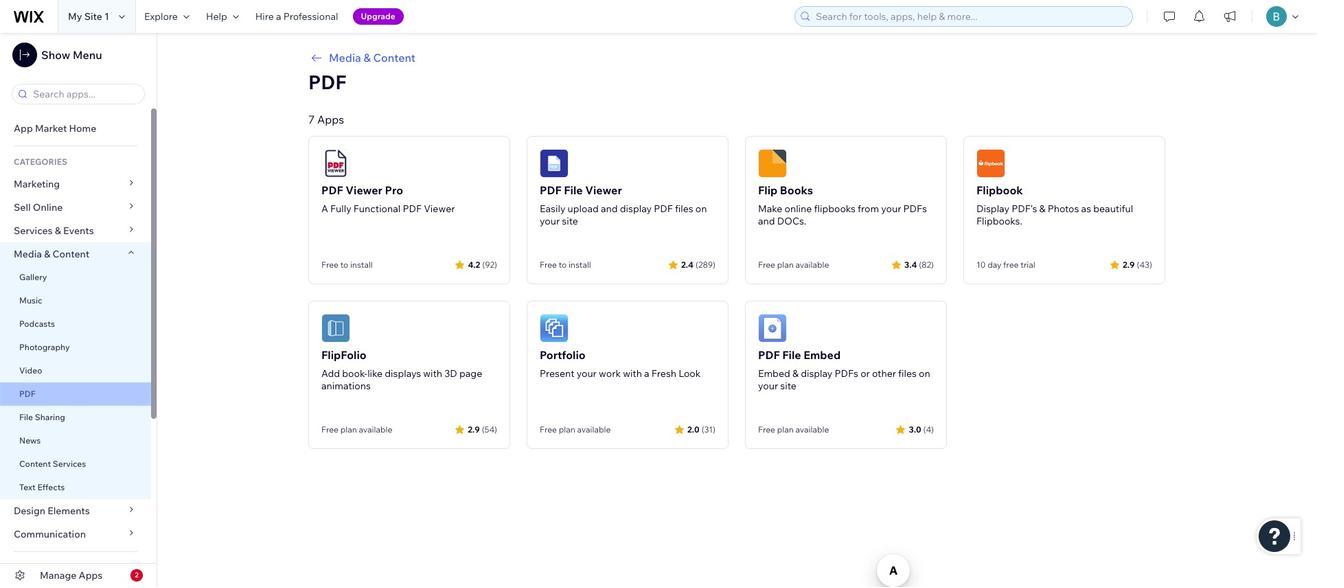 Task type: describe. For each thing, give the bounding box(es) containing it.
podcasts
[[19, 319, 55, 329]]

sell
[[14, 201, 31, 214]]

7 apps
[[308, 113, 344, 126]]

(82)
[[919, 259, 934, 270]]

free for flip books
[[758, 260, 775, 270]]

(92)
[[482, 259, 497, 270]]

pdfs inside flip books make online flipbooks from your pdfs and docs.
[[904, 203, 927, 215]]

2.9 (43)
[[1123, 259, 1153, 270]]

market
[[35, 122, 67, 135]]

available for embed
[[796, 424, 829, 435]]

pdf link
[[0, 383, 151, 406]]

flipbooks.
[[977, 215, 1023, 227]]

trial
[[1021, 260, 1036, 270]]

upload
[[568, 203, 599, 215]]

your inside the pdf file embed embed & display pdfs or other files on your site
[[758, 380, 778, 392]]

a inside portfolio present your work with a fresh look
[[644, 367, 650, 380]]

available for book-
[[359, 424, 392, 435]]

pdf viewer pro logo image
[[321, 149, 350, 178]]

(43)
[[1137, 259, 1153, 270]]

to for file
[[559, 260, 567, 270]]

(54)
[[482, 424, 497, 434]]

show
[[41, 48, 70, 62]]

on inside the pdf file embed embed & display pdfs or other files on your site
[[919, 367, 931, 380]]

communication link
[[0, 523, 151, 546]]

available for make
[[796, 260, 829, 270]]

animations
[[321, 380, 371, 392]]

free to install for viewer
[[321, 260, 373, 270]]

site inside the pdf file embed embed & display pdfs or other files on your site
[[781, 380, 797, 392]]

portfolio
[[540, 348, 586, 362]]

pdf file embed  logo image
[[758, 314, 787, 343]]

online
[[785, 203, 812, 215]]

your inside flip books make online flipbooks from your pdfs and docs.
[[881, 203, 901, 215]]

sidebar element
[[0, 33, 157, 587]]

text effects
[[19, 482, 65, 492]]

elements
[[48, 505, 90, 517]]

video
[[19, 365, 42, 376]]

1 horizontal spatial media & content link
[[308, 49, 1166, 66]]

& inside the pdf file embed embed & display pdfs or other files on your site
[[793, 367, 799, 380]]

content services link
[[0, 453, 151, 476]]

functional
[[354, 203, 401, 215]]

app market home link
[[0, 117, 151, 140]]

show menu
[[41, 48, 102, 62]]

my site 1
[[68, 10, 109, 23]]

hire
[[255, 10, 274, 23]]

flip books make online flipbooks from your pdfs and docs.
[[758, 183, 927, 227]]

hire a professional
[[255, 10, 338, 23]]

display inside the pdf file embed embed & display pdfs or other files on your site
[[801, 367, 833, 380]]

look
[[679, 367, 701, 380]]

news link
[[0, 429, 151, 453]]

effects
[[37, 482, 65, 492]]

flip
[[758, 183, 778, 197]]

1 vertical spatial media & content link
[[0, 242, 151, 266]]

with inside portfolio present your work with a fresh look
[[623, 367, 642, 380]]

gallery
[[19, 272, 47, 282]]

explore
[[14, 563, 52, 573]]

design elements
[[14, 505, 90, 517]]

file for viewer
[[564, 183, 583, 197]]

media inside sidebar element
[[14, 248, 42, 260]]

pdf inside pdf link
[[19, 389, 36, 399]]

marketing
[[14, 178, 60, 190]]

(4)
[[924, 424, 934, 434]]

photos
[[1048, 203, 1079, 215]]

free for portfolio
[[540, 424, 557, 435]]

0 horizontal spatial viewer
[[346, 183, 383, 197]]

pdfs inside the pdf file embed embed & display pdfs or other files on your site
[[835, 367, 859, 380]]

pdf's
[[1012, 203, 1037, 215]]

plan for your
[[559, 424, 575, 435]]

like
[[368, 367, 383, 380]]

online
[[33, 201, 63, 214]]

show menu button
[[12, 43, 102, 67]]

beautiful
[[1094, 203, 1134, 215]]

categories
[[14, 157, 67, 167]]

(289)
[[696, 259, 716, 270]]

gallery link
[[0, 266, 151, 289]]

7
[[308, 113, 315, 126]]

book-
[[342, 367, 368, 380]]

help button
[[198, 0, 247, 33]]

fresh
[[652, 367, 677, 380]]

portfolio logo image
[[540, 314, 569, 343]]

1 vertical spatial services
[[53, 459, 86, 469]]

flipfolio
[[321, 348, 367, 362]]

services & events
[[14, 225, 94, 237]]

home
[[69, 122, 96, 135]]

books
[[780, 183, 813, 197]]

make
[[758, 203, 783, 215]]

site
[[84, 10, 102, 23]]

file sharing
[[19, 412, 65, 422]]

displays
[[385, 367, 421, 380]]

flipbooks
[[814, 203, 856, 215]]

communication
[[14, 528, 88, 541]]

app
[[14, 122, 33, 135]]

as
[[1082, 203, 1091, 215]]

1 vertical spatial content
[[53, 248, 89, 260]]

music
[[19, 295, 42, 306]]

work
[[599, 367, 621, 380]]

plan for embed
[[777, 424, 794, 435]]

2.9 for flipbook
[[1123, 259, 1135, 270]]

1 horizontal spatial viewer
[[424, 203, 455, 215]]

0 vertical spatial services
[[14, 225, 53, 237]]

my
[[68, 10, 82, 23]]

and inside flip books make online flipbooks from your pdfs and docs.
[[758, 215, 775, 227]]

text effects link
[[0, 476, 151, 499]]

pdf file viewer logo image
[[540, 149, 569, 178]]

4.2
[[468, 259, 480, 270]]

3.4 (82)
[[905, 259, 934, 270]]

from
[[858, 203, 879, 215]]

a inside the hire a professional link
[[276, 10, 281, 23]]



Task type: vqa. For each thing, say whether or not it's contained in the screenshot.
the bottom days
no



Task type: locate. For each thing, give the bounding box(es) containing it.
1 vertical spatial 2.9
[[468, 424, 480, 434]]

10
[[977, 260, 986, 270]]

on up 2.4 (289)
[[696, 203, 707, 215]]

and inside pdf file viewer easily upload and display pdf files on your site
[[601, 203, 618, 215]]

flipfolio logo image
[[321, 314, 350, 343]]

file inside "link"
[[19, 412, 33, 422]]

media & content inside sidebar element
[[14, 248, 89, 260]]

1 horizontal spatial with
[[623, 367, 642, 380]]

and
[[601, 203, 618, 215], [758, 215, 775, 227]]

1 vertical spatial file
[[783, 348, 801, 362]]

pdf file viewer easily upload and display pdf files on your site
[[540, 183, 707, 227]]

1 horizontal spatial files
[[899, 367, 917, 380]]

viewer up upload
[[585, 183, 622, 197]]

present
[[540, 367, 575, 380]]

free down a
[[321, 260, 339, 270]]

plan for book-
[[340, 424, 357, 435]]

1 horizontal spatial free to install
[[540, 260, 591, 270]]

display right upload
[[620, 203, 652, 215]]

1 vertical spatial on
[[919, 367, 931, 380]]

available
[[796, 260, 829, 270], [359, 424, 392, 435], [577, 424, 611, 435], [796, 424, 829, 435]]

free
[[1004, 260, 1019, 270]]

0 horizontal spatial with
[[423, 367, 442, 380]]

0 vertical spatial files
[[675, 203, 694, 215]]

other
[[872, 367, 896, 380]]

easily
[[540, 203, 566, 215]]

install for file
[[569, 260, 591, 270]]

0 horizontal spatial on
[[696, 203, 707, 215]]

1 vertical spatial display
[[801, 367, 833, 380]]

events
[[63, 225, 94, 237]]

free down make
[[758, 260, 775, 270]]

1 horizontal spatial to
[[559, 260, 567, 270]]

2.9 left (54)
[[468, 424, 480, 434]]

on
[[696, 203, 707, 215], [919, 367, 931, 380]]

free plan available for embed
[[758, 424, 829, 435]]

0 horizontal spatial and
[[601, 203, 618, 215]]

1 horizontal spatial site
[[781, 380, 797, 392]]

display
[[620, 203, 652, 215], [801, 367, 833, 380]]

free down the easily in the top of the page
[[540, 260, 557, 270]]

0 horizontal spatial apps
[[79, 569, 103, 582]]

pdf
[[308, 70, 347, 94], [321, 183, 343, 197], [540, 183, 562, 197], [403, 203, 422, 215], [654, 203, 673, 215], [758, 348, 780, 362], [19, 389, 36, 399]]

to down the easily in the top of the page
[[559, 260, 567, 270]]

1 vertical spatial apps
[[79, 569, 103, 582]]

apps for manage apps
[[79, 569, 103, 582]]

media & content down services & events
[[14, 248, 89, 260]]

0 vertical spatial pdfs
[[904, 203, 927, 215]]

embed
[[804, 348, 841, 362], [758, 367, 790, 380]]

pdf inside the pdf file embed embed & display pdfs or other files on your site
[[758, 348, 780, 362]]

free for flipfolio
[[321, 424, 339, 435]]

0 vertical spatial embed
[[804, 348, 841, 362]]

free for pdf file embed
[[758, 424, 775, 435]]

your right the from
[[881, 203, 901, 215]]

photography link
[[0, 336, 151, 359]]

available down the pdf file embed embed & display pdfs or other files on your site
[[796, 424, 829, 435]]

0 horizontal spatial to
[[340, 260, 348, 270]]

site down the pdf file embed  logo
[[781, 380, 797, 392]]

viewer inside pdf file viewer easily upload and display pdf files on your site
[[585, 183, 622, 197]]

1 horizontal spatial media
[[329, 51, 361, 65]]

free
[[321, 260, 339, 270], [540, 260, 557, 270], [758, 260, 775, 270], [321, 424, 339, 435], [540, 424, 557, 435], [758, 424, 775, 435]]

1 horizontal spatial on
[[919, 367, 931, 380]]

0 horizontal spatial file
[[19, 412, 33, 422]]

0 vertical spatial content
[[373, 51, 416, 65]]

media & content
[[329, 51, 416, 65], [14, 248, 89, 260]]

display inside pdf file viewer easily upload and display pdf files on your site
[[620, 203, 652, 215]]

viewer right functional
[[424, 203, 455, 215]]

1 vertical spatial media
[[14, 248, 42, 260]]

sell online
[[14, 201, 63, 214]]

flipbook logo image
[[977, 149, 1006, 178]]

flip books logo image
[[758, 149, 787, 178]]

viewer up functional
[[346, 183, 383, 197]]

1 to from the left
[[340, 260, 348, 270]]

1 horizontal spatial 2.9
[[1123, 259, 1135, 270]]

0 horizontal spatial media & content
[[14, 248, 89, 260]]

and left docs.
[[758, 215, 775, 227]]

on inside pdf file viewer easily upload and display pdf files on your site
[[696, 203, 707, 215]]

explore
[[144, 10, 178, 23]]

flipfolio add book-like displays with 3d page animations
[[321, 348, 482, 392]]

design elements link
[[0, 499, 151, 523]]

media
[[329, 51, 361, 65], [14, 248, 42, 260]]

3d
[[445, 367, 457, 380]]

display
[[977, 203, 1010, 215]]

help
[[206, 10, 227, 23]]

0 vertical spatial apps
[[317, 113, 344, 126]]

files right other
[[899, 367, 917, 380]]

files inside pdf file viewer easily upload and display pdf files on your site
[[675, 203, 694, 215]]

media & content down upgrade button
[[329, 51, 416, 65]]

install down upload
[[569, 260, 591, 270]]

2
[[135, 571, 139, 580]]

media up the gallery on the top left of the page
[[14, 248, 42, 260]]

or
[[861, 367, 870, 380]]

1 horizontal spatial install
[[569, 260, 591, 270]]

1 vertical spatial files
[[899, 367, 917, 380]]

file inside pdf file viewer easily upload and display pdf files on your site
[[564, 183, 583, 197]]

free to install
[[321, 260, 373, 270], [540, 260, 591, 270]]

available down animations
[[359, 424, 392, 435]]

4.2 (92)
[[468, 259, 497, 270]]

10 day free trial
[[977, 260, 1036, 270]]

2 horizontal spatial viewer
[[585, 183, 622, 197]]

free plan available for book-
[[321, 424, 392, 435]]

3.0
[[909, 424, 921, 434]]

2 free to install from the left
[[540, 260, 591, 270]]

free down animations
[[321, 424, 339, 435]]

available for your
[[577, 424, 611, 435]]

day
[[988, 260, 1002, 270]]

on right other
[[919, 367, 931, 380]]

0 horizontal spatial free to install
[[321, 260, 373, 270]]

1 with from the left
[[423, 367, 442, 380]]

file inside the pdf file embed embed & display pdfs or other files on your site
[[783, 348, 801, 362]]

free for pdf file viewer
[[540, 260, 557, 270]]

1 horizontal spatial embed
[[804, 348, 841, 362]]

apps
[[317, 113, 344, 126], [79, 569, 103, 582]]

pdfs
[[904, 203, 927, 215], [835, 367, 859, 380]]

free to install down the easily in the top of the page
[[540, 260, 591, 270]]

your inside portfolio present your work with a fresh look
[[577, 367, 597, 380]]

Search for tools, apps, help & more... field
[[812, 7, 1129, 26]]

display left or
[[801, 367, 833, 380]]

1 horizontal spatial apps
[[317, 113, 344, 126]]

your left upload
[[540, 215, 560, 227]]

photography
[[19, 342, 70, 352]]

apps for 7 apps
[[317, 113, 344, 126]]

1 vertical spatial site
[[781, 380, 797, 392]]

free to install down fully at left top
[[321, 260, 373, 270]]

apps inside sidebar element
[[79, 569, 103, 582]]

with right work
[[623, 367, 642, 380]]

content down news
[[19, 459, 51, 469]]

free down present
[[540, 424, 557, 435]]

services
[[14, 225, 53, 237], [53, 459, 86, 469]]

file down the pdf file embed  logo
[[783, 348, 801, 362]]

2.9 (54)
[[468, 424, 497, 434]]

menu
[[73, 48, 102, 62]]

1 horizontal spatial pdfs
[[904, 203, 927, 215]]

manage
[[40, 569, 77, 582]]

free for pdf viewer pro
[[321, 260, 339, 270]]

1 vertical spatial embed
[[758, 367, 790, 380]]

0 vertical spatial 2.9
[[1123, 259, 1135, 270]]

files
[[675, 203, 694, 215], [899, 367, 917, 380]]

available down work
[[577, 424, 611, 435]]

1
[[104, 10, 109, 23]]

0 vertical spatial media & content link
[[308, 49, 1166, 66]]

0 horizontal spatial media
[[14, 248, 42, 260]]

free plan available for your
[[540, 424, 611, 435]]

content down upgrade button
[[373, 51, 416, 65]]

free plan available for make
[[758, 260, 829, 270]]

0 horizontal spatial content
[[19, 459, 51, 469]]

free right (31)
[[758, 424, 775, 435]]

0 vertical spatial display
[[620, 203, 652, 215]]

1 install from the left
[[350, 260, 373, 270]]

file for embed
[[783, 348, 801, 362]]

content services
[[19, 459, 86, 469]]

music link
[[0, 289, 151, 313]]

2.9
[[1123, 259, 1135, 270], [468, 424, 480, 434]]

1 free to install from the left
[[321, 260, 373, 270]]

install for viewer
[[350, 260, 373, 270]]

file
[[564, 183, 583, 197], [783, 348, 801, 362], [19, 412, 33, 422]]

with left 3d
[[423, 367, 442, 380]]

install
[[350, 260, 373, 270], [569, 260, 591, 270]]

your inside pdf file viewer easily upload and display pdf files on your site
[[540, 215, 560, 227]]

0 horizontal spatial install
[[350, 260, 373, 270]]

3.0 (4)
[[909, 424, 934, 434]]

services down sell online
[[14, 225, 53, 237]]

your down the pdf file embed  logo
[[758, 380, 778, 392]]

1 horizontal spatial media & content
[[329, 51, 416, 65]]

plan for make
[[777, 260, 794, 270]]

media & content link
[[308, 49, 1166, 66], [0, 242, 151, 266]]

media down upgrade button
[[329, 51, 361, 65]]

services down news link
[[53, 459, 86, 469]]

apps right 7
[[317, 113, 344, 126]]

0 vertical spatial on
[[696, 203, 707, 215]]

a
[[321, 203, 328, 215]]

site down the pdf file viewer logo
[[562, 215, 578, 227]]

0 horizontal spatial site
[[562, 215, 578, 227]]

0 horizontal spatial files
[[675, 203, 694, 215]]

plan
[[777, 260, 794, 270], [340, 424, 357, 435], [559, 424, 575, 435], [777, 424, 794, 435]]

2 horizontal spatial file
[[783, 348, 801, 362]]

0 vertical spatial media & content
[[329, 51, 416, 65]]

free to install for file
[[540, 260, 591, 270]]

2 horizontal spatial content
[[373, 51, 416, 65]]

2.0
[[688, 424, 700, 434]]

2 with from the left
[[623, 367, 642, 380]]

0 horizontal spatial a
[[276, 10, 281, 23]]

2 vertical spatial file
[[19, 412, 33, 422]]

0 horizontal spatial embed
[[758, 367, 790, 380]]

0 vertical spatial site
[[562, 215, 578, 227]]

add
[[321, 367, 340, 380]]

your left work
[[577, 367, 597, 380]]

2 vertical spatial content
[[19, 459, 51, 469]]

pdfs left or
[[835, 367, 859, 380]]

a left the fresh
[[644, 367, 650, 380]]

0 vertical spatial media
[[329, 51, 361, 65]]

and right upload
[[601, 203, 618, 215]]

1 vertical spatial pdfs
[[835, 367, 859, 380]]

3.4
[[905, 259, 917, 270]]

upgrade
[[361, 11, 395, 21]]

2.4
[[681, 259, 694, 270]]

(31)
[[702, 424, 716, 434]]

a right "hire"
[[276, 10, 281, 23]]

page
[[460, 367, 482, 380]]

site inside pdf file viewer easily upload and display pdf files on your site
[[562, 215, 578, 227]]

hire a professional link
[[247, 0, 347, 33]]

marketing link
[[0, 172, 151, 196]]

Search apps... field
[[29, 84, 140, 104]]

files up '2.4'
[[675, 203, 694, 215]]

flipbook display pdf's & photos as beautiful flipbooks.
[[977, 183, 1134, 227]]

fully
[[330, 203, 351, 215]]

file sharing link
[[0, 406, 151, 429]]

2.9 left (43)
[[1123, 259, 1135, 270]]

with inside flipfolio add book-like displays with 3d page animations
[[423, 367, 442, 380]]

pdfs right the from
[[904, 203, 927, 215]]

portfolio present your work with a fresh look
[[540, 348, 701, 380]]

1 horizontal spatial a
[[644, 367, 650, 380]]

0 horizontal spatial display
[[620, 203, 652, 215]]

file up upload
[[564, 183, 583, 197]]

0 horizontal spatial 2.9
[[468, 424, 480, 434]]

1 horizontal spatial content
[[53, 248, 89, 260]]

1 vertical spatial media & content
[[14, 248, 89, 260]]

2.0 (31)
[[688, 424, 716, 434]]

0 horizontal spatial pdfs
[[835, 367, 859, 380]]

1 horizontal spatial and
[[758, 215, 775, 227]]

1 vertical spatial a
[[644, 367, 650, 380]]

content up gallery link
[[53, 248, 89, 260]]

free plan available
[[758, 260, 829, 270], [321, 424, 392, 435], [540, 424, 611, 435], [758, 424, 829, 435]]

0 vertical spatial file
[[564, 183, 583, 197]]

docs.
[[777, 215, 807, 227]]

1 horizontal spatial file
[[564, 183, 583, 197]]

2 to from the left
[[559, 260, 567, 270]]

0 vertical spatial a
[[276, 10, 281, 23]]

podcasts link
[[0, 313, 151, 336]]

available down docs.
[[796, 260, 829, 270]]

& inside the flipbook display pdf's & photos as beautiful flipbooks.
[[1040, 203, 1046, 215]]

install down functional
[[350, 260, 373, 270]]

sell online link
[[0, 196, 151, 219]]

0 horizontal spatial media & content link
[[0, 242, 151, 266]]

manage apps
[[40, 569, 103, 582]]

files inside the pdf file embed embed & display pdfs or other files on your site
[[899, 367, 917, 380]]

to for viewer
[[340, 260, 348, 270]]

2 install from the left
[[569, 260, 591, 270]]

apps right manage
[[79, 569, 103, 582]]

1 horizontal spatial display
[[801, 367, 833, 380]]

to down fully at left top
[[340, 260, 348, 270]]

text
[[19, 482, 36, 492]]

file up news
[[19, 412, 33, 422]]

professional
[[283, 10, 338, 23]]

2.9 for flipfolio
[[468, 424, 480, 434]]



